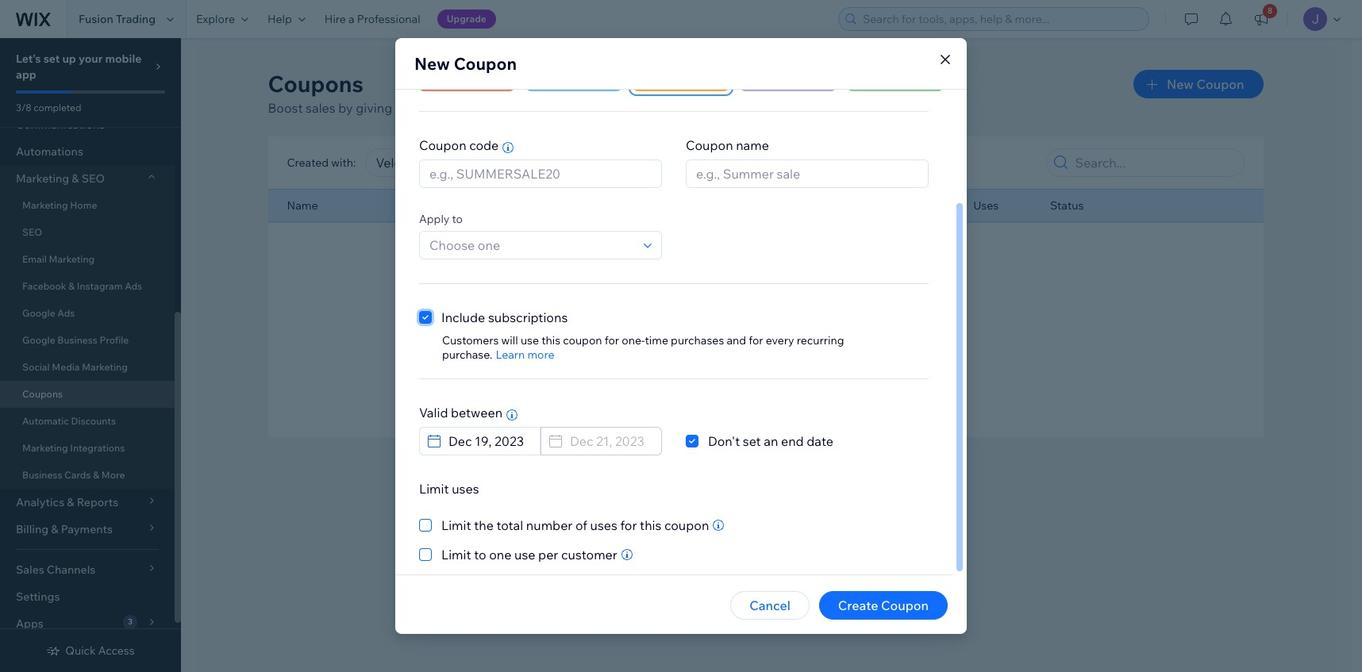 Task type: vqa. For each thing, say whether or not it's contained in the screenshot.
coupon in customers will use this coupon for one-time purchases and for every recurring purchase.
yes



Task type: locate. For each thing, give the bounding box(es) containing it.
Limit the total number of uses for this coupon checkbox
[[419, 516, 709, 535]]

& for marketing
[[72, 172, 79, 186]]

social
[[22, 361, 50, 373]]

marketing for integrations
[[22, 442, 68, 454]]

valid
[[419, 405, 448, 421]]

for left every
[[749, 333, 764, 348]]

0 vertical spatial and
[[542, 100, 565, 116]]

set left an
[[743, 434, 761, 449]]

0 horizontal spatial ads
[[57, 307, 75, 319]]

this down the subscriptions
[[542, 333, 561, 348]]

to
[[452, 212, 463, 226], [474, 547, 486, 563]]

coupon down 8 button
[[1197, 76, 1245, 92]]

0 horizontal spatial coupons
[[22, 388, 63, 400]]

coupons up "sales"
[[268, 70, 364, 98]]

coupon inside create coupon button
[[881, 598, 929, 614]]

limit for limit uses
[[419, 481, 449, 497]]

1 horizontal spatial this
[[640, 518, 662, 534]]

to left one at the bottom left
[[474, 547, 486, 563]]

between
[[451, 405, 503, 421]]

hire a professional link
[[315, 0, 430, 38]]

1 horizontal spatial uses
[[590, 518, 618, 534]]

0 horizontal spatial new coupon
[[414, 53, 517, 74]]

per
[[538, 547, 559, 563]]

None field
[[371, 149, 563, 176], [649, 149, 757, 176], [444, 428, 535, 455], [565, 428, 657, 455], [371, 149, 563, 176], [649, 149, 757, 176], [444, 428, 535, 455], [565, 428, 657, 455]]

coupon inside customers will use this coupon for one-time purchases and for every recurring purchase.
[[563, 333, 602, 348]]

to inside checkbox
[[474, 547, 486, 563]]

1 horizontal spatial seo
[[82, 172, 105, 186]]

include
[[441, 310, 485, 326]]

0 vertical spatial to
[[452, 212, 463, 226]]

limit left one at the bottom left
[[441, 547, 471, 563]]

and inside coupons boost sales by giving customers special offers and discounts. learn more about coupons
[[542, 100, 565, 116]]

Don't set an end date checkbox
[[686, 432, 834, 451]]

0 horizontal spatial and
[[542, 100, 565, 116]]

google up social
[[22, 334, 55, 346]]

learn
[[631, 100, 665, 116], [496, 348, 525, 362]]

0 vertical spatial coupons
[[268, 70, 364, 98]]

1 vertical spatial ads
[[57, 307, 75, 319]]

coupons link
[[0, 381, 175, 408]]

1 vertical spatial this
[[640, 518, 662, 534]]

marketing down profile
[[82, 361, 128, 373]]

customers
[[442, 333, 499, 348]]

0 horizontal spatial set
[[43, 52, 60, 66]]

uses right 'of'
[[590, 518, 618, 534]]

0 horizontal spatial new
[[414, 53, 450, 74]]

e.g., Summer sale field
[[692, 160, 923, 187]]

set
[[43, 52, 60, 66], [743, 434, 761, 449]]

learn down include subscriptions
[[496, 348, 525, 362]]

more
[[101, 469, 125, 481]]

1 vertical spatial new coupon
[[1167, 76, 1245, 92]]

0 vertical spatial &
[[72, 172, 79, 186]]

0 horizontal spatial to
[[452, 212, 463, 226]]

set left up
[[43, 52, 60, 66]]

1 vertical spatial use
[[515, 547, 536, 563]]

limit down valid
[[419, 481, 449, 497]]

hire a professional
[[325, 12, 421, 26]]

discounts.
[[568, 100, 628, 116]]

0 horizontal spatial for
[[605, 333, 619, 348]]

2 vertical spatial &
[[93, 469, 99, 481]]

home
[[70, 199, 97, 211]]

set inside the "let's set up your mobile app"
[[43, 52, 60, 66]]

name
[[287, 199, 318, 213]]

google
[[22, 307, 55, 319], [22, 334, 55, 346]]

use inside customers will use this coupon for one-time purchases and for every recurring purchase.
[[521, 333, 539, 348]]

seo up the marketing home link
[[82, 172, 105, 186]]

marketing down automatic
[[22, 442, 68, 454]]

& right facebook
[[68, 280, 75, 292]]

include subscriptions
[[441, 310, 568, 326]]

uses inside option
[[590, 518, 618, 534]]

limit
[[419, 481, 449, 497], [441, 518, 471, 534], [441, 547, 471, 563]]

coupon
[[454, 53, 517, 74], [1197, 76, 1245, 92], [419, 137, 467, 153], [686, 137, 733, 153], [881, 598, 929, 614]]

use right will
[[521, 333, 539, 348]]

0 vertical spatial set
[[43, 52, 60, 66]]

quick
[[65, 644, 96, 658]]

1 vertical spatial business
[[22, 469, 62, 481]]

business left the cards
[[22, 469, 62, 481]]

status:
[[597, 156, 634, 170]]

1 horizontal spatial new
[[1167, 76, 1194, 92]]

automatic discounts link
[[0, 408, 175, 435]]

0 horizontal spatial this
[[542, 333, 561, 348]]

1 horizontal spatial coupons
[[268, 70, 364, 98]]

more right will
[[528, 348, 555, 362]]

name
[[736, 137, 769, 153]]

0 vertical spatial more
[[668, 100, 698, 116]]

marketing inside marketing & seo dropdown button
[[16, 172, 69, 186]]

0 horizontal spatial coupon
[[563, 333, 602, 348]]

fusion trading
[[79, 12, 156, 26]]

giving
[[356, 100, 392, 116]]

1 horizontal spatial new coupon
[[1167, 76, 1245, 92]]

learn right discounts.
[[631, 100, 665, 116]]

marketing for home
[[22, 199, 68, 211]]

and
[[542, 100, 565, 116], [727, 333, 746, 348]]

email
[[22, 253, 47, 265]]

& for facebook
[[68, 280, 75, 292]]

e.g., SUMMERSALE20 field
[[425, 160, 657, 187]]

0 vertical spatial use
[[521, 333, 539, 348]]

0 horizontal spatial more
[[528, 348, 555, 362]]

limit inside option
[[441, 518, 471, 534]]

8
[[1268, 6, 1273, 16]]

to for limit
[[474, 547, 486, 563]]

limit for limit to one use per customer
[[441, 547, 471, 563]]

for right 'of'
[[621, 518, 637, 534]]

2 vertical spatial limit
[[441, 547, 471, 563]]

marketing down automations at the top left of the page
[[16, 172, 69, 186]]

3/8 completed
[[16, 102, 81, 114]]

ads up google business profile
[[57, 307, 75, 319]]

coupons inside coupons boost sales by giving customers special offers and discounts. learn more about coupons
[[268, 70, 364, 98]]

and right offers at the left of page
[[542, 100, 565, 116]]

don't set an end date
[[708, 434, 834, 449]]

marketing & seo
[[16, 172, 105, 186]]

limit inside checkbox
[[441, 547, 471, 563]]

coupons inside the sidebar "element"
[[22, 388, 63, 400]]

0 horizontal spatial learn
[[496, 348, 525, 362]]

1 horizontal spatial coupon
[[665, 518, 709, 534]]

set for let's
[[43, 52, 60, 66]]

google ads link
[[0, 300, 175, 327]]

will
[[502, 333, 518, 348]]

sidebar element
[[0, 0, 181, 673]]

0 vertical spatial limit
[[419, 481, 449, 497]]

marketing inside email marketing link
[[49, 253, 95, 265]]

0 vertical spatial new
[[414, 53, 450, 74]]

for left the "one-"
[[605, 333, 619, 348]]

marketing
[[16, 172, 69, 186], [22, 199, 68, 211], [49, 253, 95, 265], [82, 361, 128, 373], [22, 442, 68, 454]]

automations
[[16, 145, 83, 159]]

and inside customers will use this coupon for one-time purchases and for every recurring purchase.
[[727, 333, 746, 348]]

an
[[764, 434, 778, 449]]

profile
[[100, 334, 129, 346]]

professional
[[357, 12, 421, 26]]

1 google from the top
[[22, 307, 55, 319]]

1 horizontal spatial learn
[[631, 100, 665, 116]]

use left per
[[515, 547, 536, 563]]

this right 'of'
[[640, 518, 662, 534]]

the
[[474, 518, 494, 534]]

& inside dropdown button
[[72, 172, 79, 186]]

&
[[72, 172, 79, 186], [68, 280, 75, 292], [93, 469, 99, 481]]

1 vertical spatial google
[[22, 334, 55, 346]]

settings
[[16, 590, 60, 604]]

Search... field
[[1071, 149, 1239, 176]]

1 vertical spatial coupon
[[665, 518, 709, 534]]

coupon inside option
[[665, 518, 709, 534]]

to for apply
[[452, 212, 463, 226]]

marketing home link
[[0, 192, 175, 219]]

to right apply
[[452, 212, 463, 226]]

0 vertical spatial coupon
[[563, 333, 602, 348]]

1 vertical spatial coupons
[[22, 388, 63, 400]]

1 horizontal spatial more
[[668, 100, 698, 116]]

& up home
[[72, 172, 79, 186]]

1 vertical spatial limit
[[441, 518, 471, 534]]

facebook & instagram ads link
[[0, 273, 175, 300]]

uses up the on the bottom left
[[452, 481, 479, 497]]

more left about at the top right of page
[[668, 100, 698, 116]]

marketing up facebook & instagram ads
[[49, 253, 95, 265]]

completed
[[34, 102, 81, 114]]

google for google business profile
[[22, 334, 55, 346]]

automatic
[[22, 415, 69, 427]]

seo
[[82, 172, 105, 186], [22, 226, 42, 238]]

subscriptions
[[488, 310, 568, 326]]

1 vertical spatial seo
[[22, 226, 42, 238]]

total
[[497, 518, 523, 534]]

business cards & more
[[22, 469, 125, 481]]

mobile
[[105, 52, 142, 66]]

more inside coupons boost sales by giving customers special offers and discounts. learn more about coupons
[[668, 100, 698, 116]]

integrations
[[70, 442, 125, 454]]

business cards & more link
[[0, 462, 175, 489]]

google down facebook
[[22, 307, 55, 319]]

trading
[[116, 12, 156, 26]]

date
[[807, 434, 834, 449]]

0 vertical spatial learn
[[631, 100, 665, 116]]

seo inside dropdown button
[[82, 172, 105, 186]]

more
[[668, 100, 698, 116], [528, 348, 555, 362]]

1 vertical spatial set
[[743, 434, 761, 449]]

1 horizontal spatial set
[[743, 434, 761, 449]]

1 horizontal spatial ads
[[125, 280, 142, 292]]

1 vertical spatial &
[[68, 280, 75, 292]]

seo up email
[[22, 226, 42, 238]]

marketing inside marketing integrations link
[[22, 442, 68, 454]]

this
[[542, 333, 561, 348], [640, 518, 662, 534]]

marketing down marketing & seo in the left top of the page
[[22, 199, 68, 211]]

learn more about coupons link
[[631, 100, 790, 116]]

1 horizontal spatial to
[[474, 547, 486, 563]]

3/8
[[16, 102, 31, 114]]

sales
[[306, 100, 336, 116]]

and right purchases
[[727, 333, 746, 348]]

coupon right create
[[881, 598, 929, 614]]

limit uses
[[419, 481, 479, 497]]

ads right instagram
[[125, 280, 142, 292]]

one-
[[622, 333, 645, 348]]

for
[[605, 333, 619, 348], [749, 333, 764, 348], [621, 518, 637, 534]]

ads inside facebook & instagram ads link
[[125, 280, 142, 292]]

& left more
[[93, 469, 99, 481]]

social media marketing
[[22, 361, 128, 373]]

1 vertical spatial and
[[727, 333, 746, 348]]

use inside limit to one use per customer checkbox
[[515, 547, 536, 563]]

0 vertical spatial google
[[22, 307, 55, 319]]

coupons up automatic
[[22, 388, 63, 400]]

for inside option
[[621, 518, 637, 534]]

2 google from the top
[[22, 334, 55, 346]]

Choose one field
[[425, 232, 639, 259]]

create coupon
[[838, 598, 929, 614]]

social media marketing link
[[0, 354, 175, 381]]

new coupon inside button
[[1167, 76, 1245, 92]]

1 horizontal spatial and
[[727, 333, 746, 348]]

1 horizontal spatial for
[[621, 518, 637, 534]]

set inside checkbox
[[743, 434, 761, 449]]

coupons
[[268, 70, 364, 98], [22, 388, 63, 400]]

1 vertical spatial to
[[474, 547, 486, 563]]

0 vertical spatial ads
[[125, 280, 142, 292]]

end
[[781, 434, 804, 449]]

1 vertical spatial learn
[[496, 348, 525, 362]]

business up the social media marketing
[[57, 334, 97, 346]]

discounts
[[71, 415, 116, 427]]

0 vertical spatial seo
[[82, 172, 105, 186]]

apply
[[419, 212, 450, 226]]

0 vertical spatial this
[[542, 333, 561, 348]]

limit left the on the bottom left
[[441, 518, 471, 534]]

1 vertical spatial new
[[1167, 76, 1194, 92]]

marketing integrations
[[22, 442, 125, 454]]

0 vertical spatial uses
[[452, 481, 479, 497]]

1 vertical spatial uses
[[590, 518, 618, 534]]

recurring
[[797, 333, 845, 348]]



Task type: describe. For each thing, give the bounding box(es) containing it.
of
[[576, 518, 588, 534]]

marketing & seo button
[[0, 165, 175, 192]]

about
[[701, 100, 736, 116]]

Search for tools, apps, help & more... field
[[858, 8, 1144, 30]]

coupons
[[739, 100, 790, 116]]

with:
[[331, 156, 356, 170]]

google for google ads
[[22, 307, 55, 319]]

boost
[[268, 100, 303, 116]]

upgrade
[[447, 13, 487, 25]]

cancel button
[[731, 592, 810, 620]]

help
[[268, 12, 292, 26]]

0 horizontal spatial uses
[[452, 481, 479, 497]]

quick access
[[65, 644, 135, 658]]

cards
[[64, 469, 91, 481]]

google business profile
[[22, 334, 129, 346]]

upgrade button
[[437, 10, 496, 29]]

let's
[[16, 52, 41, 66]]

offers
[[505, 100, 540, 116]]

new coupon button
[[1134, 70, 1264, 98]]

coupon down learn more about coupons link
[[686, 137, 733, 153]]

learn more
[[496, 348, 555, 362]]

this inside customers will use this coupon for one-time purchases and for every recurring purchase.
[[542, 333, 561, 348]]

google business profile link
[[0, 327, 175, 354]]

hire
[[325, 12, 346, 26]]

coupon up special
[[454, 53, 517, 74]]

created with:
[[287, 156, 356, 170]]

2 horizontal spatial for
[[749, 333, 764, 348]]

Include subscriptions checkbox
[[419, 308, 568, 327]]

cancel
[[750, 598, 791, 614]]

facebook & instagram ads
[[22, 280, 142, 292]]

0 horizontal spatial seo
[[22, 226, 42, 238]]

coupons for coupons boost sales by giving customers special offers and discounts. learn more about coupons
[[268, 70, 364, 98]]

coupon inside new coupon button
[[1197, 76, 1245, 92]]

automatic discounts
[[22, 415, 116, 427]]

1 vertical spatial more
[[528, 348, 555, 362]]

new inside button
[[1167, 76, 1194, 92]]

customers will use this coupon for one-time purchases and for every recurring purchase.
[[442, 333, 845, 362]]

quick access button
[[46, 644, 135, 658]]

special
[[461, 100, 502, 116]]

coupons for coupons
[[22, 388, 63, 400]]

email marketing
[[22, 253, 95, 265]]

apply to
[[419, 212, 463, 226]]

app
[[16, 67, 36, 82]]

facebook
[[22, 280, 66, 292]]

valid between
[[419, 405, 503, 421]]

every
[[766, 333, 795, 348]]

your
[[79, 52, 103, 66]]

customer
[[561, 547, 618, 563]]

code
[[469, 137, 499, 153]]

access
[[98, 644, 135, 658]]

up
[[62, 52, 76, 66]]

uses
[[974, 199, 999, 213]]

coupon down customers
[[419, 137, 467, 153]]

let's set up your mobile app
[[16, 52, 142, 82]]

marketing for &
[[16, 172, 69, 186]]

this inside option
[[640, 518, 662, 534]]

email marketing link
[[0, 246, 175, 273]]

set for don't
[[743, 434, 761, 449]]

ads inside google ads link
[[57, 307, 75, 319]]

purchase.
[[442, 348, 493, 362]]

coupons boost sales by giving customers special offers and discounts. learn more about coupons
[[268, 70, 790, 116]]

by
[[338, 100, 353, 116]]

customers
[[395, 100, 458, 116]]

purchases
[[671, 333, 724, 348]]

settings link
[[0, 584, 175, 611]]

time
[[645, 333, 669, 348]]

learn more link
[[496, 348, 555, 362]]

instagram
[[77, 280, 123, 292]]

coupon code
[[419, 137, 499, 153]]

learn inside coupons boost sales by giving customers special offers and discounts. learn more about coupons
[[631, 100, 665, 116]]

seo link
[[0, 219, 175, 246]]

one
[[489, 547, 512, 563]]

created
[[287, 156, 329, 170]]

marketing inside social media marketing link
[[82, 361, 128, 373]]

marketing home
[[22, 199, 97, 211]]

don't
[[708, 434, 740, 449]]

fusion
[[79, 12, 113, 26]]

automations link
[[0, 138, 175, 165]]

8 button
[[1244, 0, 1279, 38]]

help button
[[258, 0, 315, 38]]

create coupon button
[[819, 592, 948, 620]]

limit for limit the total number of uses for this coupon
[[441, 518, 471, 534]]

status
[[1051, 199, 1084, 213]]

Limit to one use per customer checkbox
[[419, 546, 618, 565]]

a
[[349, 12, 355, 26]]

0 vertical spatial new coupon
[[414, 53, 517, 74]]

marketing integrations link
[[0, 435, 175, 462]]

0 vertical spatial business
[[57, 334, 97, 346]]

create
[[838, 598, 879, 614]]



